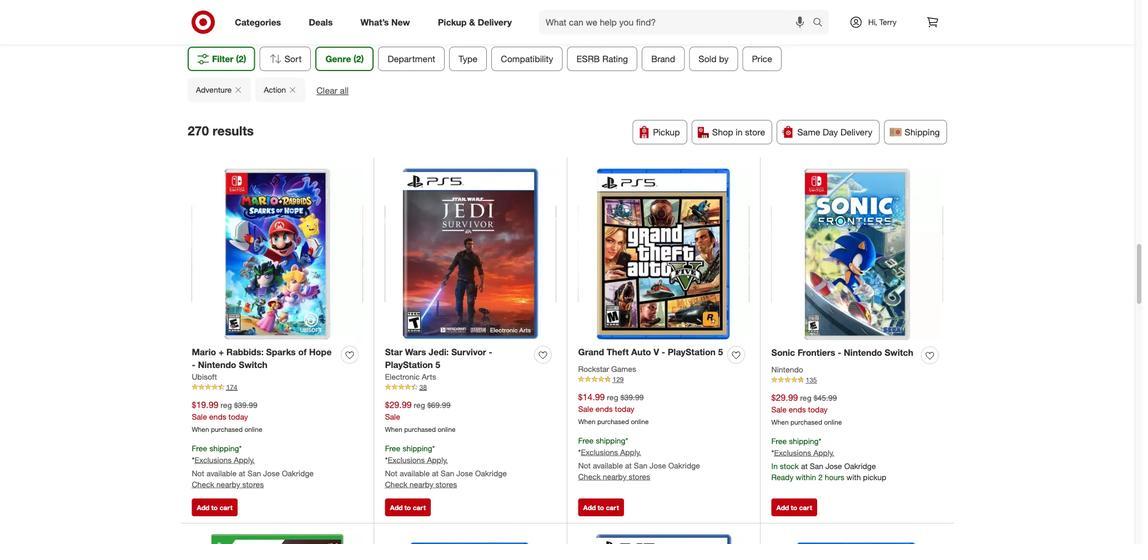 Task type: locate. For each thing, give the bounding box(es) containing it.
oakridge for star wars jedi: survivor - playstation 5
[[475, 468, 507, 478]]

sort
[[285, 53, 302, 64]]

reg down the 38
[[414, 400, 425, 410]]

cart
[[220, 503, 233, 511], [413, 503, 426, 511], [606, 503, 619, 511], [799, 503, 812, 511]]

2 horizontal spatial nearby
[[603, 472, 627, 481]]

1 vertical spatial pickup
[[653, 127, 680, 137]]

purchased inside $29.99 reg $45.99 sale ends today when purchased online
[[791, 418, 822, 426]]

0 horizontal spatial nintendo
[[198, 359, 236, 370]]

0 horizontal spatial nearby
[[216, 479, 240, 489]]

when for $14.99
[[578, 417, 595, 426]]

4 add to cart button from the left
[[771, 498, 817, 516]]

nintendo
[[844, 347, 882, 358], [198, 359, 236, 370], [771, 365, 803, 374]]

to for sonic frontiers - nintendo switch
[[791, 503, 797, 511]]

add to cart button for mario + rabbids: sparks of hope - nintendo switch
[[192, 498, 238, 516]]

1 horizontal spatial stores
[[436, 479, 457, 489]]

online down "$45.99"
[[824, 418, 842, 426]]

$29.99 inside $29.99 reg $69.99 sale when purchased online
[[385, 399, 412, 410]]

4 to from the left
[[791, 503, 797, 511]]

check nearby stores button for $19.99
[[192, 479, 264, 490]]

online inside $29.99 reg $69.99 sale when purchased online
[[438, 425, 456, 433]]

playstation right v
[[668, 347, 716, 358]]

exclusions apply. link down $14.99 reg $39.99 sale ends today when purchased online
[[581, 447, 641, 457]]

reg for theft
[[607, 393, 618, 402]]

at for frontiers
[[801, 461, 808, 471]]

marvel's spider-man: miles morales - playstation 4 image
[[771, 534, 943, 544], [771, 534, 943, 544]]

2 horizontal spatial check nearby stores button
[[578, 471, 650, 482]]

shipping down $14.99 reg $39.99 sale ends today when purchased online
[[596, 436, 625, 445]]

1 add to cart from the left
[[197, 503, 233, 511]]

4 add from the left
[[776, 503, 789, 511]]

nintendo down + at the left bottom
[[198, 359, 236, 370]]

online down the $69.99
[[438, 425, 456, 433]]

1 add from the left
[[197, 503, 209, 511]]

same
[[797, 127, 820, 137]]

sale down nintendo link
[[771, 405, 787, 414]]

mario + rabbids: sparks of hope - nintendo switch image
[[192, 168, 363, 339], [192, 168, 363, 339]]

results
[[212, 123, 254, 139]]

ends inside $14.99 reg $39.99 sale ends today when purchased online
[[596, 404, 613, 414]]

free up the "in"
[[771, 436, 787, 446]]

$19.99 reg $39.99 sale ends today when purchased online
[[192, 399, 262, 433]]

sale down electronic
[[385, 412, 400, 421]]

1 add to cart button from the left
[[192, 498, 238, 516]]

not for $19.99
[[192, 468, 204, 478]]

0 horizontal spatial pickup
[[438, 17, 467, 28]]

shipping
[[905, 127, 940, 137]]

department button
[[378, 47, 445, 71]]

at for theft
[[625, 461, 632, 470]]

ends down 135 at the bottom of page
[[789, 405, 806, 414]]

price button
[[742, 47, 782, 71]]

&
[[469, 17, 475, 28]]

wars
[[405, 347, 426, 358]]

today down "174" at the bottom
[[228, 412, 248, 421]]

delivery inside button
[[840, 127, 872, 137]]

1 horizontal spatial playstation
[[668, 347, 716, 358]]

nintendo up 135 link
[[844, 347, 882, 358]]

add to cart for mario + rabbids: sparks of hope - nintendo switch
[[197, 503, 233, 511]]

search
[[808, 18, 834, 29]]

2 horizontal spatial free shipping * * exclusions apply. not available at san jose oakridge check nearby stores
[[578, 436, 700, 481]]

exclusions down $29.99 reg $69.99 sale when purchased online
[[388, 455, 425, 465]]

sold
[[699, 53, 717, 64]]

0 vertical spatial playstation
[[668, 347, 716, 358]]

when inside $14.99 reg $39.99 sale ends today when purchased online
[[578, 417, 595, 426]]

what's new
[[360, 17, 410, 28]]

online down 129 link
[[631, 417, 649, 426]]

purchased down the $69.99
[[404, 425, 436, 433]]

purchased inside $19.99 reg $39.99 sale ends today when purchased online
[[211, 425, 243, 433]]

when
[[578, 417, 595, 426], [771, 418, 789, 426], [192, 425, 209, 433], [385, 425, 402, 433]]

ends down $14.99
[[596, 404, 613, 414]]

apply. up 2
[[813, 448, 834, 458]]

star wars jedi: survivor - xbox series x image
[[192, 534, 363, 544], [192, 534, 363, 544]]

when for $19.99
[[192, 425, 209, 433]]

deals right top
[[508, 12, 528, 21]]

hours
[[825, 472, 844, 482]]

2 to from the left
[[404, 503, 411, 511]]

today inside $19.99 reg $39.99 sale ends today when purchased online
[[228, 412, 248, 421]]

when down $14.99
[[578, 417, 595, 426]]

$39.99 down "174" at the bottom
[[234, 400, 257, 410]]

sale
[[578, 404, 593, 414], [771, 405, 787, 414], [192, 412, 207, 421], [385, 412, 400, 421]]

129
[[613, 375, 624, 384]]

san
[[634, 461, 647, 470], [810, 461, 823, 471], [248, 468, 261, 478], [441, 468, 454, 478]]

0 horizontal spatial check nearby stores button
[[192, 479, 264, 490]]

0 horizontal spatial today
[[228, 412, 248, 421]]

1 horizontal spatial available
[[400, 468, 430, 478]]

action button
[[255, 78, 305, 102]]

apply.
[[620, 447, 641, 457], [813, 448, 834, 458], [234, 455, 255, 465], [427, 455, 448, 465]]

1 horizontal spatial 5
[[718, 347, 723, 358]]

1 horizontal spatial pickup
[[653, 127, 680, 137]]

dead space - playstation 5 image
[[578, 534, 749, 544], [578, 534, 749, 544]]

add to cart for star wars jedi: survivor - playstation 5
[[390, 503, 426, 511]]

shipping inside free shipping * * exclusions apply. in stock at  san jose oakridge ready within 2 hours with pickup
[[789, 436, 819, 446]]

- up ubisoft at the bottom of the page
[[192, 359, 195, 370]]

deals
[[508, 12, 528, 21], [309, 17, 333, 28]]

grand theft auto v - playstation 5 image
[[578, 168, 749, 339], [578, 168, 749, 339]]

check for $29.99
[[385, 479, 407, 489]]

1 vertical spatial playstation
[[385, 359, 433, 370]]

oakridge for sonic frontiers - nintendo switch
[[844, 461, 876, 471]]

reg down 129
[[607, 393, 618, 402]]

today inside $29.99 reg $45.99 sale ends today when purchased online
[[808, 405, 828, 414]]

- right "survivor"
[[489, 347, 492, 358]]

0 horizontal spatial $29.99
[[385, 399, 412, 410]]

cart for grand theft auto v - playstation 5
[[606, 503, 619, 511]]

check nearby stores button for $14.99
[[578, 471, 650, 482]]

2 cart from the left
[[413, 503, 426, 511]]

$69.99
[[427, 400, 451, 410]]

jose for v
[[650, 461, 666, 470]]

arts
[[422, 372, 436, 381]]

reg
[[607, 393, 618, 402], [800, 393, 811, 403], [221, 400, 232, 410], [414, 400, 425, 410]]

sale down $14.99
[[578, 404, 593, 414]]

today inside $14.99 reg $39.99 sale ends today when purchased online
[[615, 404, 634, 414]]

mario
[[192, 347, 216, 358]]

sonic frontiers - nintendo switch image
[[771, 168, 943, 340], [771, 168, 943, 340]]

0 vertical spatial 5
[[718, 347, 723, 358]]

purchased for $14.99
[[597, 417, 629, 426]]

when inside $29.99 reg $69.99 sale when purchased online
[[385, 425, 402, 433]]

ready
[[771, 472, 794, 482]]

stores
[[629, 472, 650, 481], [242, 479, 264, 489], [436, 479, 457, 489]]

apply. down $14.99 reg $39.99 sale ends today when purchased online
[[620, 447, 641, 457]]

jose inside free shipping * * exclusions apply. in stock at  san jose oakridge ready within 2 hours with pickup
[[825, 461, 842, 471]]

1 vertical spatial delivery
[[840, 127, 872, 137]]

today for $29.99
[[808, 405, 828, 414]]

1 vertical spatial 5
[[435, 359, 440, 370]]

marvel's spider-man: mile morales ultimate edition – playstation 5 image
[[385, 534, 556, 544], [385, 534, 556, 544]]

switch up 135 link
[[885, 347, 913, 358]]

jose for sparks
[[263, 468, 280, 478]]

0 horizontal spatial delivery
[[478, 17, 512, 28]]

$39.99 for $14.99
[[620, 393, 644, 402]]

0 horizontal spatial check
[[192, 479, 214, 489]]

exclusions apply. link for mario + rabbids: sparks of hope - nintendo switch
[[195, 455, 255, 465]]

1 horizontal spatial (2)
[[353, 53, 364, 64]]

exclusions for grand theft auto v - playstation 5
[[581, 447, 618, 457]]

(2) for genre (2)
[[353, 53, 364, 64]]

oakridge inside free shipping * * exclusions apply. in stock at  san jose oakridge ready within 2 hours with pickup
[[844, 461, 876, 471]]

exclusions
[[581, 447, 618, 457], [774, 448, 811, 458], [195, 455, 232, 465], [388, 455, 425, 465]]

playstation inside star wars jedi: survivor - playstation 5
[[385, 359, 433, 370]]

grand
[[578, 347, 604, 358]]

rabbids:
[[226, 347, 264, 358]]

(2) right the filter
[[236, 53, 246, 64]]

free down $19.99 reg $39.99 sale ends today when purchased online
[[192, 443, 207, 453]]

-
[[489, 347, 492, 358], [662, 347, 665, 358], [838, 347, 841, 358], [192, 359, 195, 370]]

1 horizontal spatial switch
[[885, 347, 913, 358]]

1 cart from the left
[[220, 503, 233, 511]]

shipping for grand theft auto v - playstation 5
[[596, 436, 625, 445]]

1 horizontal spatial $29.99
[[771, 392, 798, 403]]

circle™
[[624, 12, 648, 21]]

0 horizontal spatial $39.99
[[234, 400, 257, 410]]

exclusions down $14.99 reg $39.99 sale ends today when purchased online
[[581, 447, 618, 457]]

online for $19.99
[[244, 425, 262, 433]]

playstation up electronic arts at the bottom
[[385, 359, 433, 370]]

apply. for jedi:
[[427, 455, 448, 465]]

$39.99 down 129
[[620, 393, 644, 402]]

department
[[388, 53, 435, 64]]

exclusions apply. link down $19.99 reg $39.99 sale ends today when purchased online
[[195, 455, 255, 465]]

shop in store
[[712, 127, 765, 137]]

apply. for -
[[813, 448, 834, 458]]

v
[[654, 347, 659, 358]]

*
[[625, 436, 628, 445], [819, 436, 821, 446], [239, 443, 242, 453], [432, 443, 435, 453], [578, 447, 581, 457], [771, 448, 774, 458], [192, 455, 195, 465], [385, 455, 388, 465]]

0 horizontal spatial 5
[[435, 359, 440, 370]]

deals up genre
[[309, 17, 333, 28]]

clear
[[316, 85, 337, 96]]

4 add to cart from the left
[[776, 503, 812, 511]]

online inside $29.99 reg $45.99 sale ends today when purchased online
[[824, 418, 842, 426]]

playstation
[[668, 347, 716, 358], [385, 359, 433, 370]]

0 vertical spatial switch
[[885, 347, 913, 358]]

1 horizontal spatial nearby
[[410, 479, 433, 489]]

exclusions down $19.99 reg $39.99 sale ends today when purchased online
[[195, 455, 232, 465]]

star wars jedi: survivor - playstation 5 image
[[385, 168, 556, 339], [385, 168, 556, 339]]

when inside $19.99 reg $39.99 sale ends today when purchased online
[[192, 425, 209, 433]]

reg inside $29.99 reg $69.99 sale when purchased online
[[414, 400, 425, 410]]

nearby
[[603, 472, 627, 481], [216, 479, 240, 489], [410, 479, 433, 489]]

(2) inside button
[[236, 53, 246, 64]]

jose for nintendo
[[825, 461, 842, 471]]

star wars jedi: survivor - playstation 5
[[385, 347, 492, 370]]

add to cart button for sonic frontiers - nintendo switch
[[771, 498, 817, 516]]

switch
[[885, 347, 913, 358], [239, 359, 267, 370]]

reg inside $14.99 reg $39.99 sale ends today when purchased online
[[607, 393, 618, 402]]

san for -
[[810, 461, 823, 471]]

0 horizontal spatial free shipping * * exclusions apply. not available at san jose oakridge check nearby stores
[[192, 443, 314, 489]]

38
[[419, 383, 427, 391]]

1 horizontal spatial not
[[385, 468, 397, 478]]

nintendo down sonic
[[771, 365, 803, 374]]

- inside mario + rabbids: sparks of hope - nintendo switch
[[192, 359, 195, 370]]

sale inside $14.99 reg $39.99 sale ends today when purchased online
[[578, 404, 593, 414]]

exclusions inside free shipping * * exclusions apply. in stock at  san jose oakridge ready within 2 hours with pickup
[[774, 448, 811, 458]]

what's new link
[[351, 10, 424, 34]]

when inside $29.99 reg $45.99 sale ends today when purchased online
[[771, 418, 789, 426]]

(2) right genre
[[353, 53, 364, 64]]

5 inside star wars jedi: survivor - playstation 5
[[435, 359, 440, 370]]

2 add to cart from the left
[[390, 503, 426, 511]]

monday
[[395, 12, 423, 21]]

apply. inside free shipping * * exclusions apply. in stock at  san jose oakridge ready within 2 hours with pickup
[[813, 448, 834, 458]]

reg inside $19.99 reg $39.99 sale ends today when purchased online
[[221, 400, 232, 410]]

sale inside $29.99 reg $45.99 sale ends today when purchased online
[[771, 405, 787, 414]]

electronic arts
[[385, 372, 436, 381]]

to
[[211, 503, 218, 511], [404, 503, 411, 511], [598, 503, 604, 511], [791, 503, 797, 511]]

top
[[494, 12, 506, 21]]

ends down "$19.99"
[[209, 412, 226, 421]]

reg down "174" at the bottom
[[221, 400, 232, 410]]

apply. down $19.99 reg $39.99 sale ends today when purchased online
[[234, 455, 255, 465]]

free for grand theft auto v - playstation 5
[[578, 436, 594, 445]]

0 horizontal spatial switch
[[239, 359, 267, 370]]

1 horizontal spatial check nearby stores button
[[385, 479, 457, 490]]

add to cart button for star wars jedi: survivor - playstation 5
[[385, 498, 431, 516]]

purchased down "$19.99"
[[211, 425, 243, 433]]

3 add from the left
[[583, 503, 596, 511]]

3 add to cart from the left
[[583, 503, 619, 511]]

0 horizontal spatial available
[[206, 468, 237, 478]]

exclusions apply. link down $29.99 reg $69.99 sale when purchased online
[[388, 455, 448, 465]]

add to cart
[[197, 503, 233, 511], [390, 503, 426, 511], [583, 503, 619, 511], [776, 503, 812, 511]]

purchased for $29.99
[[791, 418, 822, 426]]

1 horizontal spatial ends
[[596, 404, 613, 414]]

grand theft auto v - playstation 5 link
[[578, 346, 723, 359]]

add to cart button
[[192, 498, 238, 516], [385, 498, 431, 516], [578, 498, 624, 516], [771, 498, 817, 516]]

2 horizontal spatial check
[[578, 472, 601, 481]]

- right frontiers
[[838, 347, 841, 358]]

pickup for pickup & delivery
[[438, 17, 467, 28]]

nintendo inside mario + rabbids: sparks of hope - nintendo switch
[[198, 359, 236, 370]]

at inside free shipping * * exclusions apply. in stock at  san jose oakridge ready within 2 hours with pickup
[[801, 461, 808, 471]]

$39.99 for $19.99
[[234, 400, 257, 410]]

purchased down $14.99
[[597, 417, 629, 426]]

sort button
[[260, 47, 311, 71]]

2 horizontal spatial today
[[808, 405, 828, 414]]

0 horizontal spatial playstation
[[385, 359, 433, 370]]

today down 129
[[615, 404, 634, 414]]

sonic
[[771, 347, 795, 358]]

hope
[[309, 347, 332, 358]]

1 vertical spatial switch
[[239, 359, 267, 370]]

clear all button
[[316, 84, 349, 97]]

3 cart from the left
[[606, 503, 619, 511]]

online down the 174 link
[[244, 425, 262, 433]]

$39.99 inside $14.99 reg $39.99 sale ends today when purchased online
[[620, 393, 644, 402]]

genre
[[325, 53, 351, 64]]

day
[[823, 127, 838, 137]]

5 inside grand theft auto v - playstation 5 link
[[718, 347, 723, 358]]

2 add from the left
[[390, 503, 403, 511]]

1 horizontal spatial $39.99
[[620, 393, 644, 402]]

sale inside $29.99 reg $69.99 sale when purchased online
[[385, 412, 400, 421]]

not for $14.99
[[578, 461, 591, 470]]

0 vertical spatial pickup
[[438, 17, 467, 28]]

online inside $14.99 reg $39.99 sale ends today when purchased online
[[631, 417, 649, 426]]

$29.99 down electronic
[[385, 399, 412, 410]]

2 horizontal spatial ends
[[789, 405, 806, 414]]

when up the "in"
[[771, 418, 789, 426]]

auto
[[631, 347, 651, 358]]

0 horizontal spatial (2)
[[236, 53, 246, 64]]

exclusions apply. link for grand theft auto v - playstation 5
[[581, 447, 641, 457]]

online inside $19.99 reg $39.99 sale ends today when purchased online
[[244, 425, 262, 433]]

shipping
[[596, 436, 625, 445], [789, 436, 819, 446], [209, 443, 239, 453], [403, 443, 432, 453]]

purchased inside $14.99 reg $39.99 sale ends today when purchased online
[[597, 417, 629, 426]]

2 (2) from the left
[[353, 53, 364, 64]]

when down "$19.99"
[[192, 425, 209, 433]]

270 results
[[188, 123, 254, 139]]

cart for sonic frontiers - nintendo switch
[[799, 503, 812, 511]]

1 horizontal spatial today
[[615, 404, 634, 414]]

available
[[593, 461, 623, 470], [206, 468, 237, 478], [400, 468, 430, 478]]

4 cart from the left
[[799, 503, 812, 511]]

1 horizontal spatial delivery
[[840, 127, 872, 137]]

reg for frontiers
[[800, 393, 811, 403]]

deals link
[[299, 10, 347, 34]]

pickup
[[438, 17, 467, 28], [653, 127, 680, 137]]

free down $29.99 reg $69.99 sale when purchased online
[[385, 443, 400, 453]]

san inside free shipping * * exclusions apply. in stock at  san jose oakridge ready within 2 hours with pickup
[[810, 461, 823, 471]]

$29.99 down nintendo link
[[771, 392, 798, 403]]

sale inside $19.99 reg $39.99 sale ends today when purchased online
[[192, 412, 207, 421]]

$39.99 inside $19.99 reg $39.99 sale ends today when purchased online
[[234, 400, 257, 410]]

0 horizontal spatial ends
[[209, 412, 226, 421]]

shipping up 'stock'
[[789, 436, 819, 446]]

at for wars
[[432, 468, 439, 478]]

0 horizontal spatial not
[[192, 468, 204, 478]]

exclusions apply. link for star wars jedi: survivor - playstation 5
[[388, 455, 448, 465]]

reg down 135 at the bottom of page
[[800, 393, 811, 403]]

playstation for star wars jedi: survivor - playstation 5
[[385, 359, 433, 370]]

2 horizontal spatial stores
[[629, 472, 650, 481]]

sale down "$19.99"
[[192, 412, 207, 421]]

available for $19.99
[[206, 468, 237, 478]]

ends inside $29.99 reg $45.99 sale ends today when purchased online
[[789, 405, 806, 414]]

1 horizontal spatial check
[[385, 479, 407, 489]]

today down "$45.99"
[[808, 405, 828, 414]]

rockstar
[[578, 364, 609, 374]]

0 vertical spatial delivery
[[478, 17, 512, 28]]

ends inside $19.99 reg $39.99 sale ends today when purchased online
[[209, 412, 226, 421]]

free down $14.99 reg $39.99 sale ends today when purchased online
[[578, 436, 594, 445]]

purchased down "$45.99"
[[791, 418, 822, 426]]

brand
[[651, 53, 675, 64]]

3 add to cart button from the left
[[578, 498, 624, 516]]

to for grand theft auto v - playstation 5
[[598, 503, 604, 511]]

1 to from the left
[[211, 503, 218, 511]]

129 link
[[578, 375, 749, 384]]

2 add to cart button from the left
[[385, 498, 431, 516]]

shipping down $29.99 reg $69.99 sale when purchased online
[[403, 443, 432, 453]]

1 horizontal spatial free shipping * * exclusions apply. not available at san jose oakridge check nearby stores
[[385, 443, 507, 489]]

sparks
[[266, 347, 296, 358]]

shipping down $19.99 reg $39.99 sale ends today when purchased online
[[209, 443, 239, 453]]

2 horizontal spatial available
[[593, 461, 623, 470]]

delivery for pickup & delivery
[[478, 17, 512, 28]]

mario + rabbids: sparks of hope - nintendo switch link
[[192, 346, 337, 371]]

oakridge for grand theft auto v - playstation 5
[[668, 461, 700, 470]]

reg inside $29.99 reg $45.99 sale ends today when purchased online
[[800, 393, 811, 403]]

add to cart for grand theft auto v - playstation 5
[[583, 503, 619, 511]]

exclusions up 'stock'
[[774, 448, 811, 458]]

0 horizontal spatial stores
[[242, 479, 264, 489]]

switch down the rabbids:
[[239, 359, 267, 370]]

- right v
[[662, 347, 665, 358]]

sale for grand theft auto v - playstation 5
[[578, 404, 593, 414]]

- inside star wars jedi: survivor - playstation 5
[[489, 347, 492, 358]]

exclusions apply. link up 'stock'
[[774, 448, 834, 458]]

$29.99 for star wars jedi: survivor - playstation 5
[[385, 399, 412, 410]]

3 to from the left
[[598, 503, 604, 511]]

1 (2) from the left
[[236, 53, 246, 64]]

pickup inside button
[[653, 127, 680, 137]]

2 horizontal spatial not
[[578, 461, 591, 470]]

when down electronic
[[385, 425, 402, 433]]

$29.99 inside $29.99 reg $45.99 sale ends today when purchased online
[[771, 392, 798, 403]]

compatibility button
[[491, 47, 563, 71]]

5 for grand theft auto v - playstation 5
[[718, 347, 723, 358]]

sold by button
[[689, 47, 738, 71]]

apply. down $29.99 reg $69.99 sale when purchased online
[[427, 455, 448, 465]]

pickup & delivery link
[[428, 10, 526, 34]]

free inside free shipping * * exclusions apply. in stock at  san jose oakridge ready within 2 hours with pickup
[[771, 436, 787, 446]]



Task type: describe. For each thing, give the bounding box(es) containing it.
all
[[340, 85, 349, 96]]

ends for $29.99
[[789, 405, 806, 414]]

same day delivery button
[[777, 120, 880, 144]]

by
[[719, 53, 729, 64]]

to for star wars jedi: survivor - playstation 5
[[404, 503, 411, 511]]

hi,
[[868, 17, 877, 27]]

hi, terry
[[868, 17, 897, 27]]

free shipping * * exclusions apply. not available at san jose oakridge check nearby stores for $29.99
[[385, 443, 507, 489]]

$29.99 reg $45.99 sale ends today when purchased online
[[771, 392, 842, 426]]

1 horizontal spatial deals
[[508, 12, 528, 21]]

(2) for filter (2)
[[236, 53, 246, 64]]

sold by
[[699, 53, 729, 64]]

delivery for same day delivery
[[840, 127, 872, 137]]

offers
[[613, 23, 635, 32]]

+
[[219, 347, 224, 358]]

compatibility
[[501, 53, 553, 64]]

nearby for $29.99
[[410, 479, 433, 489]]

online for $14.99
[[631, 417, 649, 426]]

star
[[385, 347, 403, 358]]

2
[[818, 472, 823, 482]]

categories link
[[225, 10, 295, 34]]

rating
[[602, 53, 628, 64]]

$29.99 reg $69.99 sale when purchased online
[[385, 399, 456, 433]]

esrb rating button
[[567, 47, 637, 71]]

$29.99 for sonic frontiers - nintendo switch
[[771, 392, 798, 403]]

theft
[[607, 347, 629, 358]]

check for $14.99
[[578, 472, 601, 481]]

exclusions for mario + rabbids: sparks of hope - nintendo switch
[[195, 455, 232, 465]]

available for $29.99
[[400, 468, 430, 478]]

star wars jedi: survivor - playstation 5 link
[[385, 346, 530, 371]]

genre (2)
[[325, 53, 364, 64]]

$19.99
[[192, 399, 218, 410]]

38 link
[[385, 382, 556, 392]]

free shipping * * exclusions apply. in stock at  san jose oakridge ready within 2 hours with pickup
[[771, 436, 886, 482]]

shipping for star wars jedi: survivor - playstation 5
[[403, 443, 432, 453]]

nintendo link
[[771, 364, 803, 375]]

174
[[226, 383, 237, 391]]

cyber monday link
[[340, 0, 454, 22]]

reg for wars
[[414, 400, 425, 410]]

nearby for $14.99
[[603, 472, 627, 481]]

in
[[736, 127, 743, 137]]

with
[[846, 472, 861, 482]]

174 link
[[192, 382, 363, 392]]

ubisoft
[[192, 372, 217, 381]]

store
[[745, 127, 765, 137]]

$14.99
[[578, 392, 605, 403]]

search button
[[808, 10, 834, 37]]

playstation for grand theft auto v - playstation 5
[[668, 347, 716, 358]]

$45.99
[[814, 393, 837, 403]]

adventure
[[196, 85, 232, 95]]

filter (2) button
[[188, 47, 255, 71]]

price
[[752, 53, 772, 64]]

switch inside mario + rabbids: sparks of hope - nintendo switch
[[239, 359, 267, 370]]

san for auto
[[634, 461, 647, 470]]

apply. for auto
[[620, 447, 641, 457]]

stores for $19.99
[[242, 479, 264, 489]]

shipping for mario + rabbids: sparks of hope - nintendo switch
[[209, 443, 239, 453]]

free shipping * * exclusions apply. not available at san jose oakridge check nearby stores for $14.99
[[578, 436, 700, 481]]

action
[[264, 85, 286, 95]]

exclusions for sonic frontiers - nintendo switch
[[774, 448, 811, 458]]

check for $19.99
[[192, 479, 214, 489]]

0 horizontal spatial deals
[[309, 17, 333, 28]]

$14.99 reg $39.99 sale ends today when purchased online
[[578, 392, 649, 426]]

what's
[[360, 17, 389, 28]]

type button
[[449, 47, 487, 71]]

filter (2)
[[212, 53, 246, 64]]

free shipping * * exclusions apply. not available at san jose oakridge check nearby stores for $19.99
[[192, 443, 314, 489]]

sonic frontiers - nintendo switch
[[771, 347, 913, 358]]

cart for mario + rabbids: sparks of hope - nintendo switch
[[220, 503, 233, 511]]

sale for mario + rabbids: sparks of hope - nintendo switch
[[192, 412, 207, 421]]

apply. for rabbids:
[[234, 455, 255, 465]]

electronic arts link
[[385, 371, 436, 382]]

2 horizontal spatial nintendo
[[844, 347, 882, 358]]

What can we help you find? suggestions appear below search field
[[539, 10, 815, 34]]

within
[[796, 472, 816, 482]]

categories
[[235, 17, 281, 28]]

sale for sonic frontiers - nintendo switch
[[771, 405, 787, 414]]

stores for $14.99
[[629, 472, 650, 481]]

cyber monday
[[372, 12, 423, 21]]

shop
[[712, 127, 733, 137]]

sale for star wars jedi: survivor - playstation 5
[[385, 412, 400, 421]]

pickup button
[[632, 120, 687, 144]]

exclusions for star wars jedi: survivor - playstation 5
[[388, 455, 425, 465]]

today for $14.99
[[615, 404, 634, 414]]

games
[[611, 364, 636, 374]]

adventure button
[[188, 78, 251, 102]]

new
[[391, 17, 410, 28]]

oakridge for mario + rabbids: sparks of hope - nintendo switch
[[282, 468, 314, 478]]

reg for +
[[221, 400, 232, 410]]

target circle™ offers
[[600, 12, 648, 32]]

exclusions apply. link for sonic frontiers - nintendo switch
[[774, 448, 834, 458]]

cart for star wars jedi: survivor - playstation 5
[[413, 503, 426, 511]]

135 link
[[771, 375, 943, 385]]

free for star wars jedi: survivor - playstation 5
[[385, 443, 400, 453]]

add to cart button for grand theft auto v - playstation 5
[[578, 498, 624, 516]]

free for mario + rabbids: sparks of hope - nintendo switch
[[192, 443, 207, 453]]

stores for $29.99
[[436, 479, 457, 489]]

ends for $19.99
[[209, 412, 226, 421]]

free for sonic frontiers - nintendo switch
[[771, 436, 787, 446]]

jedi:
[[429, 347, 449, 358]]

not for $29.99
[[385, 468, 397, 478]]

filter
[[212, 53, 233, 64]]

1 horizontal spatial nintendo
[[771, 365, 803, 374]]

today for $19.99
[[228, 412, 248, 421]]

ubisoft link
[[192, 371, 217, 382]]

to for mario + rabbids: sparks of hope - nintendo switch
[[211, 503, 218, 511]]

add to cart for sonic frontiers - nintendo switch
[[776, 503, 812, 511]]

purchased inside $29.99 reg $69.99 sale when purchased online
[[404, 425, 436, 433]]

esrb rating
[[576, 53, 628, 64]]

type
[[459, 53, 477, 64]]

ends for $14.99
[[596, 404, 613, 414]]

shipping for sonic frontiers - nintendo switch
[[789, 436, 819, 446]]

electronic
[[385, 372, 420, 381]]

target
[[600, 12, 622, 21]]

online for $29.99
[[824, 418, 842, 426]]

stock
[[780, 461, 799, 471]]

in
[[771, 461, 778, 471]]

pickup for pickup
[[653, 127, 680, 137]]

135
[[806, 376, 817, 384]]

cyber
[[372, 12, 393, 21]]

san for jedi:
[[441, 468, 454, 478]]

check nearby stores button for $29.99
[[385, 479, 457, 490]]

at for +
[[239, 468, 245, 478]]

add for mario + rabbids: sparks of hope - nintendo switch
[[197, 503, 209, 511]]

shipping button
[[884, 120, 947, 144]]

when for $29.99
[[771, 418, 789, 426]]

grand theft auto v - playstation 5
[[578, 347, 723, 358]]

add for sonic frontiers - nintendo switch
[[776, 503, 789, 511]]

san for rabbids:
[[248, 468, 261, 478]]

terry
[[879, 17, 897, 27]]

jose for survivor
[[456, 468, 473, 478]]

rockstar games
[[578, 364, 636, 374]]

top deals
[[494, 12, 528, 21]]

available for $14.99
[[593, 461, 623, 470]]

top deals link
[[454, 0, 567, 22]]

5 for star wars jedi: survivor - playstation 5
[[435, 359, 440, 370]]

add for grand theft auto v - playstation 5
[[583, 503, 596, 511]]

add for star wars jedi: survivor - playstation 5
[[390, 503, 403, 511]]

clear all
[[316, 85, 349, 96]]

purchased for $19.99
[[211, 425, 243, 433]]

shop in store button
[[692, 120, 772, 144]]



Task type: vqa. For each thing, say whether or not it's contained in the screenshot.
MEDICINES*
no



